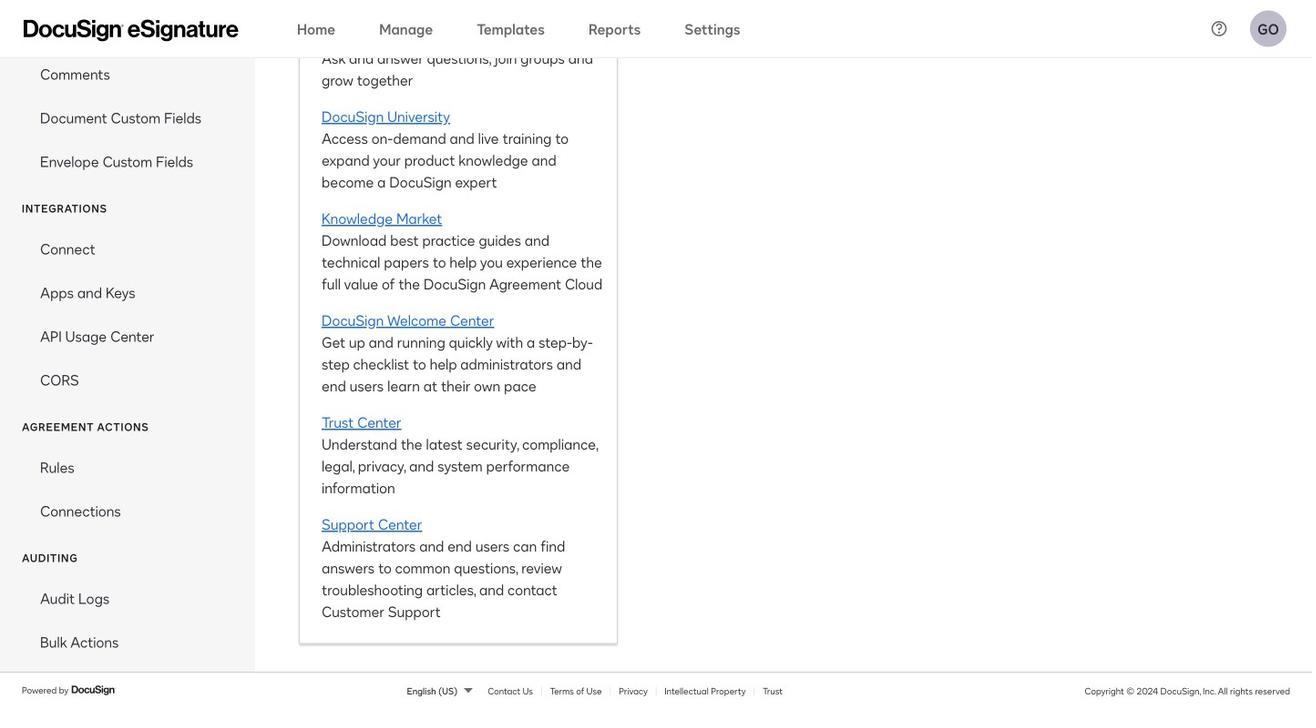 Task type: locate. For each thing, give the bounding box(es) containing it.
integrations element
[[0, 227, 255, 402]]

auditing element
[[0, 577, 255, 664]]

signing and sending element
[[0, 0, 255, 183]]

agreement actions element
[[0, 446, 255, 533]]



Task type: describe. For each thing, give the bounding box(es) containing it.
docusign admin image
[[24, 20, 239, 41]]

docusign image
[[71, 684, 117, 698]]



Task type: vqa. For each thing, say whether or not it's contained in the screenshot.
logo
no



